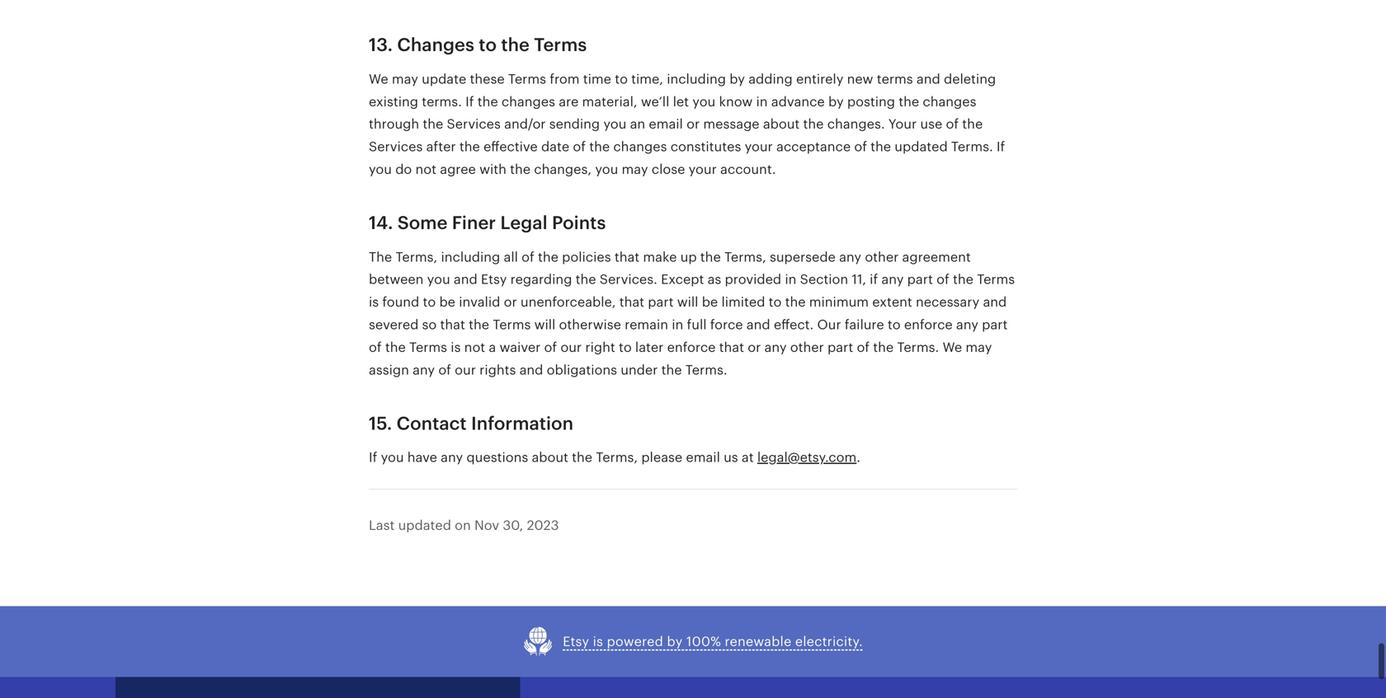 Task type: describe. For each thing, give the bounding box(es) containing it.
failure
[[845, 318, 884, 333]]

you left do
[[369, 162, 392, 177]]

1 vertical spatial your
[[689, 162, 717, 177]]

except
[[661, 272, 704, 287]]

the terms, including all of the policies that make up the terms, supersede any other agreement between you and etsy regarding the services. except as provided in section 11, if any part of the terms is found to be invalid or unenforceable, that part will be limited to the minimum extent necessary and severed so that the terms will otherwise remain in full force and effect.  our failure to enforce any part of the terms is not a waiver of our right to later enforce that or any other part of the terms. we may assign any of our rights and obligations under the terms.
[[369, 250, 1015, 378]]

waiver
[[500, 340, 541, 355]]

regarding
[[510, 272, 572, 287]]

questions
[[467, 451, 528, 465]]

time
[[583, 72, 611, 87]]

severed
[[369, 318, 419, 333]]

provided
[[725, 272, 781, 287]]

rights
[[480, 363, 516, 378]]

powered
[[607, 635, 663, 650]]

limited
[[722, 295, 765, 310]]

the down policies
[[576, 272, 596, 287]]

2 horizontal spatial by
[[828, 94, 844, 109]]

you inside the terms, including all of the policies that make up the terms, supersede any other agreement between you and etsy regarding the services. except as provided in section 11, if any part of the terms is found to be invalid or unenforceable, that part will be limited to the minimum extent necessary and severed so that the terms will otherwise remain in full force and effect.  our failure to enforce any part of the terms is not a waiver of our right to later enforce that or any other part of the terms. we may assign any of our rights and obligations under the terms.
[[427, 272, 450, 287]]

email inside we may update these terms from time to time, including by adding entirely new terms and deleting existing terms. if the changes are material, we'll let you know in advance by posting the changes through the services and/or sending you an email or message about the changes. your use of the services after the effective date of the changes constitutes your acceptance of the updated terms. if you do not agree with the changes, you may close your account.
[[649, 117, 683, 132]]

close
[[652, 162, 685, 177]]

2 vertical spatial if
[[369, 451, 377, 465]]

the down 'effective'
[[510, 162, 531, 177]]

minimum
[[809, 295, 869, 310]]

of right use
[[946, 117, 959, 132]]

and/or
[[504, 117, 546, 132]]

constitutes
[[671, 140, 741, 154]]

us
[[724, 451, 738, 465]]

0 horizontal spatial terms,
[[396, 250, 438, 265]]

0 horizontal spatial or
[[504, 295, 517, 310]]

2 vertical spatial or
[[748, 340, 761, 355]]

0 vertical spatial will
[[677, 295, 698, 310]]

terms. inside we may update these terms from time to time, including by adding entirely new terms and deleting existing terms. if the changes are material, we'll let you know in advance by posting the changes through the services and/or sending you an email or message about the changes. your use of the services after the effective date of the changes constitutes your acceptance of the updated terms. if you do not agree with the changes, you may close your account.
[[951, 140, 993, 154]]

agree
[[440, 162, 476, 177]]

the down "invalid"
[[469, 318, 489, 333]]

renewable
[[725, 635, 792, 650]]

terms
[[877, 72, 913, 87]]

the up after
[[423, 117, 443, 132]]

2 be from the left
[[702, 295, 718, 310]]

that down force
[[719, 340, 744, 355]]

do
[[395, 162, 412, 177]]

necessary
[[916, 295, 980, 310]]

that right 'so'
[[440, 318, 465, 333]]

1 horizontal spatial may
[[622, 162, 648, 177]]

1 horizontal spatial is
[[451, 340, 461, 355]]

1 horizontal spatial email
[[686, 451, 720, 465]]

remain
[[625, 318, 668, 333]]

full
[[687, 318, 707, 333]]

some
[[397, 213, 448, 234]]

through
[[369, 117, 419, 132]]

the down sending
[[589, 140, 610, 154]]

our
[[817, 318, 841, 333]]

under
[[621, 363, 658, 378]]

.
[[857, 451, 861, 465]]

assign
[[369, 363, 409, 378]]

0 horizontal spatial changes
[[502, 94, 555, 109]]

13. changes to the terms
[[369, 35, 587, 55]]

of left rights
[[438, 363, 451, 378]]

not inside the terms, including all of the policies that make up the terms, supersede any other agreement between you and etsy regarding the services. except as provided in section 11, if any part of the terms is found to be invalid or unenforceable, that part will be limited to the minimum extent necessary and severed so that the terms will otherwise remain in full force and effect.  our failure to enforce any part of the terms is not a waiver of our right to later enforce that or any other part of the terms. we may assign any of our rights and obligations under the terms.
[[464, 340, 485, 355]]

0 horizontal spatial about
[[532, 451, 568, 465]]

the up regarding
[[538, 250, 559, 265]]

are
[[559, 94, 579, 109]]

up
[[680, 250, 697, 265]]

changes,
[[534, 162, 592, 177]]

services.
[[600, 272, 658, 287]]

posting
[[847, 94, 895, 109]]

terms up waiver
[[493, 318, 531, 333]]

electricity.
[[795, 635, 863, 650]]

later
[[635, 340, 664, 355]]

is inside button
[[593, 635, 603, 650]]

nov
[[474, 519, 499, 533]]

terms.
[[422, 94, 462, 109]]

all
[[504, 250, 518, 265]]

entirely
[[796, 72, 844, 87]]

as
[[708, 272, 721, 287]]

finer
[[452, 213, 496, 234]]

2023
[[527, 519, 559, 533]]

to up these
[[479, 35, 497, 55]]

you left have
[[381, 451, 404, 465]]

on
[[455, 519, 471, 533]]

material,
[[582, 94, 637, 109]]

of right waiver
[[544, 340, 557, 355]]

terms up necessary on the top right of the page
[[977, 272, 1015, 287]]

and inside we may update these terms from time to time, including by adding entirely new terms and deleting existing terms. if the changes are material, we'll let you know in advance by posting the changes through the services and/or sending you an email or message about the changes. your use of the services after the effective date of the changes constitutes your acceptance of the updated terms. if you do not agree with the changes, you may close your account.
[[917, 72, 940, 87]]

update
[[422, 72, 466, 87]]

legal
[[500, 213, 548, 234]]

0 vertical spatial enforce
[[904, 318, 953, 333]]

changes.
[[827, 117, 885, 132]]

obligations
[[547, 363, 617, 378]]

terms up from
[[534, 35, 587, 55]]

effective
[[484, 140, 538, 154]]

etsy is powered by 100% renewable electricity.
[[563, 635, 863, 650]]

0 horizontal spatial updated
[[398, 519, 451, 533]]

1 vertical spatial our
[[455, 363, 476, 378]]

use
[[920, 117, 943, 132]]

after
[[426, 140, 456, 154]]

with
[[479, 162, 507, 177]]

sending
[[549, 117, 600, 132]]

and up "invalid"
[[454, 272, 478, 287]]

we may update these terms from time to time, including by adding entirely new terms and deleting existing terms. if the changes are material, we'll let you know in advance by posting the changes through the services and/or sending you an email or message about the changes. your use of the services after the effective date of the changes constitutes your acceptance of the updated terms. if you do not agree with the changes, you may close your account.
[[369, 72, 1005, 177]]

a
[[489, 340, 496, 355]]

we inside the terms, including all of the policies that make up the terms, supersede any other agreement between you and etsy regarding the services. except as provided in section 11, if any part of the terms is found to be invalid or unenforceable, that part will be limited to the minimum extent necessary and severed so that the terms will otherwise remain in full force and effect.  our failure to enforce any part of the terms is not a waiver of our right to later enforce that or any other part of the terms. we may assign any of our rights and obligations under the terms.
[[943, 340, 962, 355]]

the down these
[[478, 94, 498, 109]]

15.
[[369, 414, 392, 434]]

policies
[[562, 250, 611, 265]]

0 horizontal spatial services
[[369, 140, 423, 154]]

2 horizontal spatial if
[[997, 140, 1005, 154]]

1 horizontal spatial if
[[465, 94, 474, 109]]

new
[[847, 72, 873, 87]]

and down waiver
[[519, 363, 543, 378]]

at
[[742, 451, 754, 465]]

time,
[[631, 72, 663, 87]]

deleting
[[944, 72, 996, 87]]

information
[[471, 414, 574, 434]]

1 horizontal spatial terms,
[[596, 451, 638, 465]]

date
[[541, 140, 569, 154]]

we'll
[[641, 94, 670, 109]]

30,
[[503, 519, 523, 533]]

including inside the terms, including all of the policies that make up the terms, supersede any other agreement between you and etsy regarding the services. except as provided in section 11, if any part of the terms is found to be invalid or unenforceable, that part will be limited to the minimum extent necessary and severed so that the terms will otherwise remain in full force and effect.  our failure to enforce any part of the terms is not a waiver of our right to later enforce that or any other part of the terms. we may assign any of our rights and obligations under the terms.
[[441, 250, 500, 265]]

the up these
[[501, 35, 530, 55]]

0 vertical spatial other
[[865, 250, 899, 265]]

any right have
[[441, 451, 463, 465]]

and down limited
[[747, 318, 770, 333]]

to up 'so'
[[423, 295, 436, 310]]

13.
[[369, 35, 393, 55]]

the right use
[[962, 117, 983, 132]]

you right let
[[693, 94, 716, 109]]

etsy is powered by 100% renewable electricity. button
[[523, 627, 863, 658]]

the up your
[[899, 94, 919, 109]]

from
[[550, 72, 580, 87]]

2 horizontal spatial in
[[785, 272, 797, 287]]

that down the services.
[[619, 295, 644, 310]]

account.
[[720, 162, 776, 177]]

of right all
[[522, 250, 534, 265]]

any right if
[[882, 272, 904, 287]]

the down later
[[661, 363, 682, 378]]



Task type: locate. For each thing, give the bounding box(es) containing it.
100%
[[686, 635, 721, 650]]

so
[[422, 318, 437, 333]]

and
[[917, 72, 940, 87], [454, 272, 478, 287], [983, 295, 1007, 310], [747, 318, 770, 333], [519, 363, 543, 378]]

0 horizontal spatial in
[[672, 318, 683, 333]]

any right assign
[[413, 363, 435, 378]]

if
[[465, 94, 474, 109], [997, 140, 1005, 154], [369, 451, 377, 465]]

2 vertical spatial terms.
[[686, 363, 727, 378]]

changes up the and/or at the left of page
[[502, 94, 555, 109]]

including down finer
[[441, 250, 500, 265]]

or down limited
[[748, 340, 761, 355]]

updated down use
[[895, 140, 948, 154]]

terms,
[[396, 250, 438, 265], [724, 250, 766, 265], [596, 451, 638, 465]]

that up the services.
[[615, 250, 640, 265]]

may
[[392, 72, 418, 87], [622, 162, 648, 177], [966, 340, 992, 355]]

legal@etsy.com link
[[757, 451, 857, 465]]

about down the advance
[[763, 117, 800, 132]]

please
[[641, 451, 683, 465]]

by up know in the right top of the page
[[730, 72, 745, 87]]

the right up
[[700, 250, 721, 265]]

1 horizontal spatial be
[[702, 295, 718, 310]]

any
[[839, 250, 862, 265], [882, 272, 904, 287], [956, 318, 979, 333], [765, 340, 787, 355], [413, 363, 435, 378], [441, 451, 463, 465]]

and right terms
[[917, 72, 940, 87]]

of down changes.
[[854, 140, 867, 154]]

may left close
[[622, 162, 648, 177]]

etsy inside button
[[563, 635, 589, 650]]

to down "extent"
[[888, 318, 901, 333]]

any up the "11,"
[[839, 250, 862, 265]]

footer element
[[520, 678, 1271, 699]]

2 horizontal spatial is
[[593, 635, 603, 650]]

to inside we may update these terms from time to time, including by adding entirely new terms and deleting existing terms. if the changes are material, we'll let you know in advance by posting the changes through the services and/or sending you an email or message about the changes. your use of the services after the effective date of the changes constitutes your acceptance of the updated terms. if you do not agree with the changes, you may close your account.
[[615, 72, 628, 87]]

1 horizontal spatial our
[[561, 340, 582, 355]]

1 horizontal spatial updated
[[895, 140, 948, 154]]

1 vertical spatial in
[[785, 272, 797, 287]]

by left 100%
[[667, 635, 683, 650]]

changes down an
[[613, 140, 667, 154]]

other down effect.
[[790, 340, 824, 355]]

1 vertical spatial may
[[622, 162, 648, 177]]

0 vertical spatial including
[[667, 72, 726, 87]]

services down the terms.
[[447, 117, 501, 132]]

your
[[745, 140, 773, 154], [689, 162, 717, 177]]

will down unenforceable,
[[534, 318, 556, 333]]

the down failure
[[873, 340, 894, 355]]

0 vertical spatial is
[[369, 295, 379, 310]]

1 horizontal spatial services
[[447, 117, 501, 132]]

terms, up the provided
[[724, 250, 766, 265]]

0 horizontal spatial etsy
[[481, 272, 507, 287]]

1 horizontal spatial your
[[745, 140, 773, 154]]

our up obligations
[[561, 340, 582, 355]]

0 vertical spatial we
[[369, 72, 388, 87]]

between
[[369, 272, 424, 287]]

1 vertical spatial about
[[532, 451, 568, 465]]

including inside we may update these terms from time to time, including by adding entirely new terms and deleting existing terms. if the changes are material, we'll let you know in advance by posting the changes through the services and/or sending you an email or message about the changes. your use of the services after the effective date of the changes constitutes your acceptance of the updated terms. if you do not agree with the changes, you may close your account.
[[667, 72, 726, 87]]

1 horizontal spatial not
[[464, 340, 485, 355]]

or down let
[[687, 117, 700, 132]]

effect.
[[774, 318, 814, 333]]

points
[[552, 213, 606, 234]]

terms, up between
[[396, 250, 438, 265]]

not
[[415, 162, 437, 177], [464, 340, 485, 355]]

1 vertical spatial updated
[[398, 519, 451, 533]]

0 vertical spatial updated
[[895, 140, 948, 154]]

enforce down necessary on the top right of the page
[[904, 318, 953, 333]]

otherwise
[[559, 318, 621, 333]]

invalid
[[459, 295, 500, 310]]

1 vertical spatial if
[[997, 140, 1005, 154]]

terms, left please
[[596, 451, 638, 465]]

0 horizontal spatial will
[[534, 318, 556, 333]]

adding
[[749, 72, 793, 87]]

is left "powered"
[[593, 635, 603, 650]]

changes
[[397, 35, 474, 55]]

enforce down full
[[667, 340, 716, 355]]

2 horizontal spatial changes
[[923, 94, 977, 109]]

the down information
[[572, 451, 593, 465]]

the down severed
[[385, 340, 406, 355]]

1 be from the left
[[439, 295, 455, 310]]

1 horizontal spatial etsy
[[563, 635, 589, 650]]

agreement
[[902, 250, 971, 265]]

2 vertical spatial in
[[672, 318, 683, 333]]

of up assign
[[369, 340, 382, 355]]

0 vertical spatial by
[[730, 72, 745, 87]]

0 horizontal spatial be
[[439, 295, 455, 310]]

1 vertical spatial email
[[686, 451, 720, 465]]

0 horizontal spatial is
[[369, 295, 379, 310]]

the up the acceptance
[[803, 117, 824, 132]]

by
[[730, 72, 745, 87], [828, 94, 844, 109], [667, 635, 683, 650]]

not inside we may update these terms from time to time, including by adding entirely new terms and deleting existing terms. if the changes are material, we'll let you know in advance by posting the changes through the services and/or sending you an email or message about the changes. your use of the services after the effective date of the changes constitutes your acceptance of the updated terms. if you do not agree with the changes, you may close your account.
[[415, 162, 437, 177]]

1 vertical spatial by
[[828, 94, 844, 109]]

etsy up "invalid"
[[481, 272, 507, 287]]

0 vertical spatial if
[[465, 94, 474, 109]]

to
[[479, 35, 497, 55], [615, 72, 628, 87], [423, 295, 436, 310], [769, 295, 782, 310], [888, 318, 901, 333], [619, 340, 632, 355]]

be left "invalid"
[[439, 295, 455, 310]]

to right time
[[615, 72, 628, 87]]

any down necessary on the top right of the page
[[956, 318, 979, 333]]

terms left from
[[508, 72, 546, 87]]

we up existing at top left
[[369, 72, 388, 87]]

2 horizontal spatial or
[[748, 340, 761, 355]]

you left an
[[603, 117, 627, 132]]

supersede
[[770, 250, 836, 265]]

0 horizontal spatial our
[[455, 363, 476, 378]]

in down adding
[[756, 94, 768, 109]]

1 vertical spatial services
[[369, 140, 423, 154]]

in down supersede on the top of the page
[[785, 272, 797, 287]]

may up existing at top left
[[392, 72, 418, 87]]

1 vertical spatial etsy
[[563, 635, 589, 650]]

1 horizontal spatial terms.
[[897, 340, 939, 355]]

1 horizontal spatial other
[[865, 250, 899, 265]]

of down sending
[[573, 140, 586, 154]]

may inside the terms, including all of the policies that make up the terms, supersede any other agreement between you and etsy regarding the services. except as provided in section 11, if any part of the terms is found to be invalid or unenforceable, that part will be limited to the minimum extent necessary and severed so that the terms will otherwise remain in full force and effect.  our failure to enforce any part of the terms is not a waiver of our right to later enforce that or any other part of the terms. we may assign any of our rights and obligations under the terms.
[[966, 340, 992, 355]]

these
[[470, 72, 505, 87]]

if
[[870, 272, 878, 287]]

know
[[719, 94, 753, 109]]

you right between
[[427, 272, 450, 287]]

1 vertical spatial will
[[534, 318, 556, 333]]

terms.
[[951, 140, 993, 154], [897, 340, 939, 355], [686, 363, 727, 378]]

1 vertical spatial enforce
[[667, 340, 716, 355]]

0 vertical spatial in
[[756, 94, 768, 109]]

about down information
[[532, 451, 568, 465]]

1 horizontal spatial will
[[677, 295, 698, 310]]

to up effect.
[[769, 295, 782, 310]]

your
[[888, 117, 917, 132]]

0 vertical spatial may
[[392, 72, 418, 87]]

1 vertical spatial terms.
[[897, 340, 939, 355]]

1 vertical spatial we
[[943, 340, 962, 355]]

1 horizontal spatial we
[[943, 340, 962, 355]]

updated inside we may update these terms from time to time, including by adding entirely new terms and deleting existing terms. if the changes are material, we'll let you know in advance by posting the changes through the services and/or sending you an email or message about the changes. your use of the services after the effective date of the changes constitutes your acceptance of the updated terms. if you do not agree with the changes, you may close your account.
[[895, 140, 948, 154]]

0 horizontal spatial enforce
[[667, 340, 716, 355]]

0 horizontal spatial email
[[649, 117, 683, 132]]

1 horizontal spatial changes
[[613, 140, 667, 154]]

will down except
[[677, 295, 698, 310]]

of down failure
[[857, 340, 870, 355]]

0 vertical spatial etsy
[[481, 272, 507, 287]]

1 horizontal spatial about
[[763, 117, 800, 132]]

1 horizontal spatial in
[[756, 94, 768, 109]]

last updated on nov 30, 2023
[[369, 519, 559, 533]]

any down effect.
[[765, 340, 787, 355]]

0 vertical spatial terms.
[[951, 140, 993, 154]]

the up necessary on the top right of the page
[[953, 272, 974, 287]]

other up if
[[865, 250, 899, 265]]

0 vertical spatial or
[[687, 117, 700, 132]]

0 horizontal spatial by
[[667, 635, 683, 650]]

have
[[407, 451, 437, 465]]

0 vertical spatial our
[[561, 340, 582, 355]]

by inside etsy is powered by 100% renewable electricity. button
[[667, 635, 683, 650]]

is left found
[[369, 295, 379, 310]]

0 horizontal spatial other
[[790, 340, 824, 355]]

force
[[710, 318, 743, 333]]

the up agree on the top of page
[[459, 140, 480, 154]]

be
[[439, 295, 455, 310], [702, 295, 718, 310]]

0 horizontal spatial we
[[369, 72, 388, 87]]

2 horizontal spatial may
[[966, 340, 992, 355]]

make
[[643, 250, 677, 265]]

1 horizontal spatial or
[[687, 117, 700, 132]]

including up let
[[667, 72, 726, 87]]

contact
[[397, 414, 467, 434]]

if you have any questions about the terms, please email us at legal@etsy.com .
[[369, 451, 861, 465]]

is left a at the left
[[451, 340, 461, 355]]

enforce
[[904, 318, 953, 333], [667, 340, 716, 355]]

last
[[369, 519, 395, 533]]

2 vertical spatial is
[[593, 635, 603, 650]]

we
[[369, 72, 388, 87], [943, 340, 962, 355]]

legal@etsy.com
[[757, 451, 857, 465]]

other
[[865, 250, 899, 265], [790, 340, 824, 355]]

changes up use
[[923, 94, 977, 109]]

0 horizontal spatial your
[[689, 162, 717, 177]]

in
[[756, 94, 768, 109], [785, 272, 797, 287], [672, 318, 683, 333]]

2 horizontal spatial terms.
[[951, 140, 993, 154]]

14.
[[369, 213, 393, 234]]

in inside we may update these terms from time to time, including by adding entirely new terms and deleting existing terms. if the changes are material, we'll let you know in advance by posting the changes through the services and/or sending you an email or message about the changes. your use of the services after the effective date of the changes constitutes your acceptance of the updated terms. if you do not agree with the changes, you may close your account.
[[756, 94, 768, 109]]

the down your
[[871, 140, 891, 154]]

the
[[501, 35, 530, 55], [478, 94, 498, 109], [899, 94, 919, 109], [423, 117, 443, 132], [803, 117, 824, 132], [962, 117, 983, 132], [459, 140, 480, 154], [589, 140, 610, 154], [871, 140, 891, 154], [510, 162, 531, 177], [538, 250, 559, 265], [700, 250, 721, 265], [576, 272, 596, 287], [953, 272, 974, 287], [785, 295, 806, 310], [469, 318, 489, 333], [385, 340, 406, 355], [873, 340, 894, 355], [661, 363, 682, 378], [572, 451, 593, 465]]

11,
[[852, 272, 866, 287]]

our left rights
[[455, 363, 476, 378]]

1 vertical spatial or
[[504, 295, 517, 310]]

your up account.
[[745, 140, 773, 154]]

let
[[673, 94, 689, 109]]

acceptance
[[776, 140, 851, 154]]

1 horizontal spatial including
[[667, 72, 726, 87]]

or inside we may update these terms from time to time, including by adding entirely new terms and deleting existing terms. if the changes are material, we'll let you know in advance by posting the changes through the services and/or sending you an email or message about the changes. your use of the services after the effective date of the changes constitutes your acceptance of the updated terms. if you do not agree with the changes, you may close your account.
[[687, 117, 700, 132]]

you right changes,
[[595, 162, 618, 177]]

1 vertical spatial including
[[441, 250, 500, 265]]

the
[[369, 250, 392, 265]]

you
[[693, 94, 716, 109], [603, 117, 627, 132], [369, 162, 392, 177], [595, 162, 618, 177], [427, 272, 450, 287], [381, 451, 404, 465]]

we inside we may update these terms from time to time, including by adding entirely new terms and deleting existing terms. if the changes are material, we'll let you know in advance by posting the changes through the services and/or sending you an email or message about the changes. your use of the services after the effective date of the changes constitutes your acceptance of the updated terms. if you do not agree with the changes, you may close your account.
[[369, 72, 388, 87]]

message
[[703, 117, 760, 132]]

changes
[[502, 94, 555, 109], [923, 94, 977, 109], [613, 140, 667, 154]]

2 horizontal spatial terms,
[[724, 250, 766, 265]]

may down necessary on the top right of the page
[[966, 340, 992, 355]]

existing
[[369, 94, 418, 109]]

or right "invalid"
[[504, 295, 517, 310]]

1 vertical spatial not
[[464, 340, 485, 355]]

1 horizontal spatial by
[[730, 72, 745, 87]]

0 vertical spatial email
[[649, 117, 683, 132]]

not right do
[[415, 162, 437, 177]]

0 horizontal spatial including
[[441, 250, 500, 265]]

email down the we'll
[[649, 117, 683, 132]]

0 vertical spatial not
[[415, 162, 437, 177]]

an
[[630, 117, 645, 132]]

about inside we may update these terms from time to time, including by adding entirely new terms and deleting existing terms. if the changes are material, we'll let you know in advance by posting the changes through the services and/or sending you an email or message about the changes. your use of the services after the effective date of the changes constitutes your acceptance of the updated terms. if you do not agree with the changes, you may close your account.
[[763, 117, 800, 132]]

of up necessary on the top right of the page
[[937, 272, 950, 287]]

your down constitutes
[[689, 162, 717, 177]]

14. some finer legal points
[[369, 213, 606, 234]]

etsy left "powered"
[[563, 635, 589, 650]]

0 horizontal spatial terms.
[[686, 363, 727, 378]]

1 horizontal spatial enforce
[[904, 318, 953, 333]]

2 vertical spatial may
[[966, 340, 992, 355]]

in left full
[[672, 318, 683, 333]]

0 horizontal spatial not
[[415, 162, 437, 177]]

of
[[946, 117, 959, 132], [573, 140, 586, 154], [854, 140, 867, 154], [522, 250, 534, 265], [937, 272, 950, 287], [369, 340, 382, 355], [544, 340, 557, 355], [857, 340, 870, 355], [438, 363, 451, 378]]

etsy inside the terms, including all of the policies that make up the terms, supersede any other agreement between you and etsy regarding the services. except as provided in section 11, if any part of the terms is found to be invalid or unenforceable, that part will be limited to the minimum extent necessary and severed so that the terms will otherwise remain in full force and effect.  our failure to enforce any part of the terms is not a waiver of our right to later enforce that or any other part of the terms. we may assign any of our rights and obligations under the terms.
[[481, 272, 507, 287]]

terms down 'so'
[[409, 340, 447, 355]]

0 vertical spatial services
[[447, 117, 501, 132]]

terms. down full
[[686, 363, 727, 378]]

section
[[800, 272, 848, 287]]

0 horizontal spatial if
[[369, 451, 377, 465]]

services
[[447, 117, 501, 132], [369, 140, 423, 154]]

by down entirely
[[828, 94, 844, 109]]

found
[[382, 295, 419, 310]]

part
[[907, 272, 933, 287], [648, 295, 674, 310], [982, 318, 1008, 333], [828, 340, 853, 355]]

right
[[585, 340, 615, 355]]

1 vertical spatial other
[[790, 340, 824, 355]]

1 vertical spatial is
[[451, 340, 461, 355]]

or
[[687, 117, 700, 132], [504, 295, 517, 310], [748, 340, 761, 355]]

and right necessary on the top right of the page
[[983, 295, 1007, 310]]

terms inside we may update these terms from time to time, including by adding entirely new terms and deleting existing terms. if the changes are material, we'll let you know in advance by posting the changes through the services and/or sending you an email or message about the changes. your use of the services after the effective date of the changes constitutes your acceptance of the updated terms. if you do not agree with the changes, you may close your account.
[[508, 72, 546, 87]]

0 horizontal spatial may
[[392, 72, 418, 87]]

about
[[763, 117, 800, 132], [532, 451, 568, 465]]

the up effect.
[[785, 295, 806, 310]]

to left later
[[619, 340, 632, 355]]

0 vertical spatial your
[[745, 140, 773, 154]]

is
[[369, 295, 379, 310], [451, 340, 461, 355], [593, 635, 603, 650]]



Task type: vqa. For each thing, say whether or not it's contained in the screenshot.
you
yes



